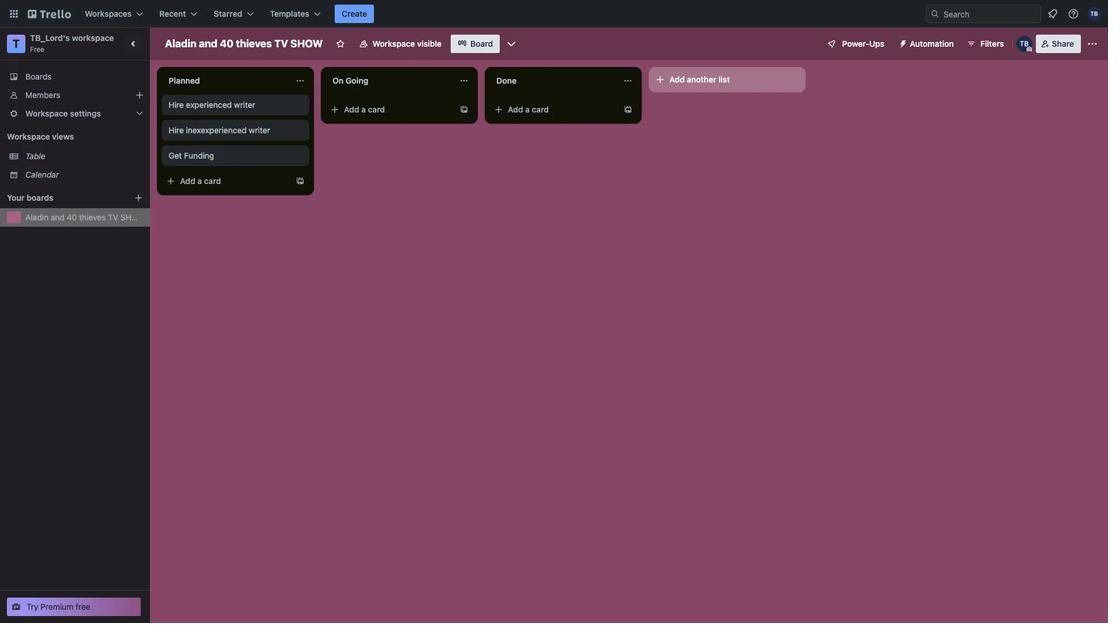 Task type: locate. For each thing, give the bounding box(es) containing it.
this member is an admin of this board. image
[[1027, 47, 1032, 52]]

workspaces button
[[78, 5, 150, 23]]

add down on going
[[344, 105, 359, 114]]

tv inside text field
[[274, 38, 288, 50]]

1 horizontal spatial create from template… image
[[624, 105, 633, 114]]

2 hire from the top
[[169, 125, 184, 135]]

card down done text box
[[532, 105, 549, 114]]

2 horizontal spatial add a card button
[[490, 100, 619, 119]]

1 horizontal spatial add a card
[[344, 105, 385, 114]]

On Going text field
[[326, 72, 453, 90]]

boards link
[[0, 68, 150, 86]]

1 horizontal spatial tv
[[274, 38, 288, 50]]

tb_lord's workspace link
[[30, 33, 114, 43]]

0 vertical spatial aladin
[[165, 38, 197, 50]]

tyler black (tylerblack44) image
[[1088, 7, 1102, 21]]

create from template… image for on going
[[460, 105, 469, 114]]

workspace navigation collapse icon image
[[126, 36, 142, 52]]

1 hire from the top
[[169, 100, 184, 110]]

0 horizontal spatial card
[[204, 176, 221, 186]]

going
[[346, 76, 369, 85]]

40
[[220, 38, 234, 50], [67, 213, 77, 222]]

aladin down "boards"
[[25, 213, 49, 222]]

2 horizontal spatial add a card
[[508, 105, 549, 114]]

hire inside hire inexexperienced writer link
[[169, 125, 184, 135]]

writer
[[234, 100, 255, 110], [249, 125, 270, 135]]

0 vertical spatial show
[[291, 38, 323, 50]]

your boards
[[7, 193, 54, 203]]

show down the add board icon
[[121, 213, 145, 222]]

hire up get
[[169, 125, 184, 135]]

1 vertical spatial 40
[[67, 213, 77, 222]]

create from template… image
[[460, 105, 469, 114], [624, 105, 633, 114]]

0 vertical spatial tv
[[274, 38, 288, 50]]

writer for hire experienced writer
[[234, 100, 255, 110]]

1 horizontal spatial card
[[368, 105, 385, 114]]

Planned text field
[[162, 72, 289, 90]]

add down done
[[508, 105, 523, 114]]

0 horizontal spatial aladin and 40 thieves tv show
[[25, 213, 145, 222]]

0 vertical spatial aladin and 40 thieves tv show
[[165, 38, 323, 50]]

a for on going
[[362, 105, 366, 114]]

0 vertical spatial and
[[199, 38, 218, 50]]

get funding
[[169, 151, 214, 161]]

on going
[[333, 76, 369, 85]]

40 down your boards with 1 items element
[[67, 213, 77, 222]]

tv
[[274, 38, 288, 50], [108, 213, 118, 222]]

tb_lord (tylerblack44) image
[[1017, 36, 1033, 52]]

1 horizontal spatial aladin
[[165, 38, 197, 50]]

1 horizontal spatial aladin and 40 thieves tv show
[[165, 38, 323, 50]]

1 vertical spatial aladin
[[25, 213, 49, 222]]

2 horizontal spatial card
[[532, 105, 549, 114]]

hire experienced writer
[[169, 100, 255, 110]]

2 create from template… image from the left
[[624, 105, 633, 114]]

add a card button down done text box
[[490, 100, 619, 119]]

hire inside hire experienced writer link
[[169, 100, 184, 110]]

starred
[[214, 9, 242, 18]]

show down templates dropdown button
[[291, 38, 323, 50]]

1 vertical spatial workspace
[[25, 109, 68, 118]]

1 horizontal spatial thieves
[[236, 38, 272, 50]]

aladin inside text field
[[165, 38, 197, 50]]

workspace up table
[[7, 132, 50, 141]]

card for on going
[[368, 105, 385, 114]]

1 vertical spatial and
[[51, 213, 65, 222]]

workspaces
[[85, 9, 132, 18]]

aladin down recent popup button
[[165, 38, 197, 50]]

aladin and 40 thieves tv show link
[[25, 212, 145, 223]]

share
[[1053, 39, 1075, 49]]

a down funding
[[198, 176, 202, 186]]

0 horizontal spatial create from template… image
[[460, 105, 469, 114]]

a for done
[[526, 105, 530, 114]]

1 horizontal spatial a
[[362, 105, 366, 114]]

free
[[76, 602, 90, 612]]

primary element
[[0, 0, 1109, 28]]

thieves
[[236, 38, 272, 50], [79, 213, 106, 222]]

card
[[368, 105, 385, 114], [532, 105, 549, 114], [204, 176, 221, 186]]

get funding link
[[169, 150, 303, 162]]

add down get funding
[[180, 176, 195, 186]]

thieves down your boards with 1 items element
[[79, 213, 106, 222]]

aladin
[[165, 38, 197, 50], [25, 213, 49, 222]]

1 vertical spatial writer
[[249, 125, 270, 135]]

add a card down funding
[[180, 176, 221, 186]]

card for planned
[[204, 176, 221, 186]]

aladin and 40 thieves tv show
[[165, 38, 323, 50], [25, 213, 145, 222]]

a
[[362, 105, 366, 114], [526, 105, 530, 114], [198, 176, 202, 186]]

add
[[670, 74, 685, 84], [344, 105, 359, 114], [508, 105, 523, 114], [180, 176, 195, 186]]

workspace for workspace visible
[[373, 39, 415, 49]]

hire
[[169, 100, 184, 110], [169, 125, 184, 135]]

add a card for on going
[[344, 105, 385, 114]]

thieves down starred dropdown button
[[236, 38, 272, 50]]

1 vertical spatial thieves
[[79, 213, 106, 222]]

0 horizontal spatial 40
[[67, 213, 77, 222]]

automation
[[910, 39, 954, 49]]

aladin and 40 thieves tv show inside text field
[[165, 38, 323, 50]]

add a card for done
[[508, 105, 549, 114]]

search image
[[931, 9, 940, 18]]

and
[[199, 38, 218, 50], [51, 213, 65, 222]]

sm image
[[894, 35, 910, 51]]

aladin and 40 thieves tv show down your boards with 1 items element
[[25, 213, 145, 222]]

power-ups button
[[820, 35, 892, 53]]

0 vertical spatial 40
[[220, 38, 234, 50]]

add a card button down get funding link
[[162, 172, 291, 191]]

writer up hire inexexperienced writer link at the left of the page
[[234, 100, 255, 110]]

workspace inside button
[[373, 39, 415, 49]]

0 vertical spatial writer
[[234, 100, 255, 110]]

0 horizontal spatial show
[[121, 213, 145, 222]]

workspace views
[[7, 132, 74, 141]]

workspace left visible
[[373, 39, 415, 49]]

2 vertical spatial workspace
[[7, 132, 50, 141]]

0 horizontal spatial add a card button
[[162, 172, 291, 191]]

visible
[[417, 39, 442, 49]]

add left another
[[670, 74, 685, 84]]

1 horizontal spatial and
[[199, 38, 218, 50]]

0 vertical spatial workspace
[[373, 39, 415, 49]]

add a card down going
[[344, 105, 385, 114]]

0 horizontal spatial add a card
[[180, 176, 221, 186]]

workspace inside dropdown button
[[25, 109, 68, 118]]

and down your boards with 1 items element
[[51, 213, 65, 222]]

hire inexexperienced writer
[[169, 125, 270, 135]]

get
[[169, 151, 182, 161]]

boards
[[27, 193, 54, 203]]

1 vertical spatial hire
[[169, 125, 184, 135]]

board link
[[451, 35, 500, 53]]

0 vertical spatial hire
[[169, 100, 184, 110]]

card down funding
[[204, 176, 221, 186]]

0 horizontal spatial tv
[[108, 213, 118, 222]]

2 horizontal spatial a
[[526, 105, 530, 114]]

add a card
[[344, 105, 385, 114], [508, 105, 549, 114], [180, 176, 221, 186]]

0 horizontal spatial thieves
[[79, 213, 106, 222]]

power-
[[843, 39, 870, 49]]

1 horizontal spatial 40
[[220, 38, 234, 50]]

create from template… image for done
[[624, 105, 633, 114]]

filters button
[[964, 35, 1008, 53]]

workspace visible
[[373, 39, 442, 49]]

writer down hire experienced writer link
[[249, 125, 270, 135]]

views
[[52, 132, 74, 141]]

tv down calendar link
[[108, 213, 118, 222]]

40 down starred
[[220, 38, 234, 50]]

add a card down done
[[508, 105, 549, 114]]

0 horizontal spatial a
[[198, 176, 202, 186]]

add a card button for done
[[490, 100, 619, 119]]

tb_lord's
[[30, 33, 70, 43]]

Search field
[[940, 5, 1041, 23]]

try
[[27, 602, 38, 612]]

add a card button down on going text box
[[326, 100, 455, 119]]

card down on going text box
[[368, 105, 385, 114]]

workspace
[[373, 39, 415, 49], [25, 109, 68, 118], [7, 132, 50, 141]]

1 horizontal spatial add a card button
[[326, 100, 455, 119]]

table
[[25, 151, 45, 161]]

workspace down members
[[25, 109, 68, 118]]

1 create from template… image from the left
[[460, 105, 469, 114]]

back to home image
[[28, 5, 71, 23]]

a down going
[[362, 105, 366, 114]]

0 horizontal spatial aladin
[[25, 213, 49, 222]]

hire down "planned"
[[169, 100, 184, 110]]

0 vertical spatial thieves
[[236, 38, 272, 50]]

show
[[291, 38, 323, 50], [121, 213, 145, 222]]

show inside text field
[[291, 38, 323, 50]]

aladin and 40 thieves tv show down starred dropdown button
[[165, 38, 323, 50]]

add a card button
[[326, 100, 455, 119], [490, 100, 619, 119], [162, 172, 291, 191]]

1 horizontal spatial show
[[291, 38, 323, 50]]

tv down templates
[[274, 38, 288, 50]]

a down done text box
[[526, 105, 530, 114]]

1 vertical spatial tv
[[108, 213, 118, 222]]

members
[[25, 90, 60, 100]]

and down starred
[[199, 38, 218, 50]]

0 horizontal spatial and
[[51, 213, 65, 222]]

power-ups
[[843, 39, 885, 49]]



Task type: vqa. For each thing, say whether or not it's contained in the screenshot.
right Workspace members
no



Task type: describe. For each thing, give the bounding box(es) containing it.
Done text field
[[490, 72, 617, 90]]

workspace
[[72, 33, 114, 43]]

customize views image
[[506, 38, 518, 50]]

try premium free button
[[7, 598, 141, 617]]

card for done
[[532, 105, 549, 114]]

create from template… image
[[296, 177, 305, 186]]

t link
[[7, 35, 25, 53]]

list
[[719, 74, 730, 84]]

planned
[[169, 76, 200, 85]]

templates
[[270, 9, 310, 18]]

starred button
[[207, 5, 261, 23]]

40 inside text field
[[220, 38, 234, 50]]

try premium free
[[27, 602, 90, 612]]

create
[[342, 9, 367, 18]]

recent
[[159, 9, 186, 18]]

templates button
[[263, 5, 328, 23]]

members link
[[0, 86, 150, 105]]

automation button
[[894, 35, 961, 53]]

1 vertical spatial aladin and 40 thieves tv show
[[25, 213, 145, 222]]

add for done
[[508, 105, 523, 114]]

add another list
[[670, 74, 730, 84]]

workspace for workspace settings
[[25, 109, 68, 118]]

boards
[[25, 72, 52, 81]]

workspace settings button
[[0, 105, 150, 123]]

hire inexexperienced writer link
[[169, 125, 303, 136]]

settings
[[70, 109, 101, 118]]

on
[[333, 76, 344, 85]]

free
[[30, 45, 44, 54]]

your boards with 1 items element
[[7, 191, 117, 205]]

show menu image
[[1087, 38, 1099, 50]]

workspace visible button
[[352, 35, 449, 53]]

calendar
[[25, 170, 59, 180]]

workspace settings
[[25, 109, 101, 118]]

board
[[471, 39, 493, 49]]

hire for hire experienced writer
[[169, 100, 184, 110]]

premium
[[41, 602, 73, 612]]

add board image
[[134, 193, 143, 203]]

1 vertical spatial show
[[121, 213, 145, 222]]

0 notifications image
[[1046, 7, 1060, 21]]

your
[[7, 193, 25, 203]]

funding
[[184, 151, 214, 161]]

filters
[[981, 39, 1005, 49]]

hire for hire inexexperienced writer
[[169, 125, 184, 135]]

hire experienced writer link
[[169, 99, 303, 111]]

a for planned
[[198, 176, 202, 186]]

open information menu image
[[1068, 8, 1080, 20]]

ups
[[870, 39, 885, 49]]

tb_lord's workspace free
[[30, 33, 114, 54]]

workspace for workspace views
[[7, 132, 50, 141]]

add for planned
[[180, 176, 195, 186]]

writer for hire inexexperienced writer
[[249, 125, 270, 135]]

inexexperienced
[[186, 125, 247, 135]]

another
[[687, 74, 717, 84]]

recent button
[[152, 5, 205, 23]]

add a card for planned
[[180, 176, 221, 186]]

add for on going
[[344, 105, 359, 114]]

table link
[[25, 151, 143, 162]]

Board name text field
[[159, 35, 329, 53]]

create button
[[335, 5, 374, 23]]

add inside button
[[670, 74, 685, 84]]

star or unstar board image
[[336, 39, 345, 49]]

t
[[13, 37, 20, 50]]

done
[[497, 76, 517, 85]]

add another list button
[[649, 67, 806, 92]]

calendar link
[[25, 169, 143, 181]]

experienced
[[186, 100, 232, 110]]

add a card button for planned
[[162, 172, 291, 191]]

thieves inside text field
[[236, 38, 272, 50]]

share button
[[1036, 35, 1082, 53]]

add a card button for on going
[[326, 100, 455, 119]]

and inside text field
[[199, 38, 218, 50]]



